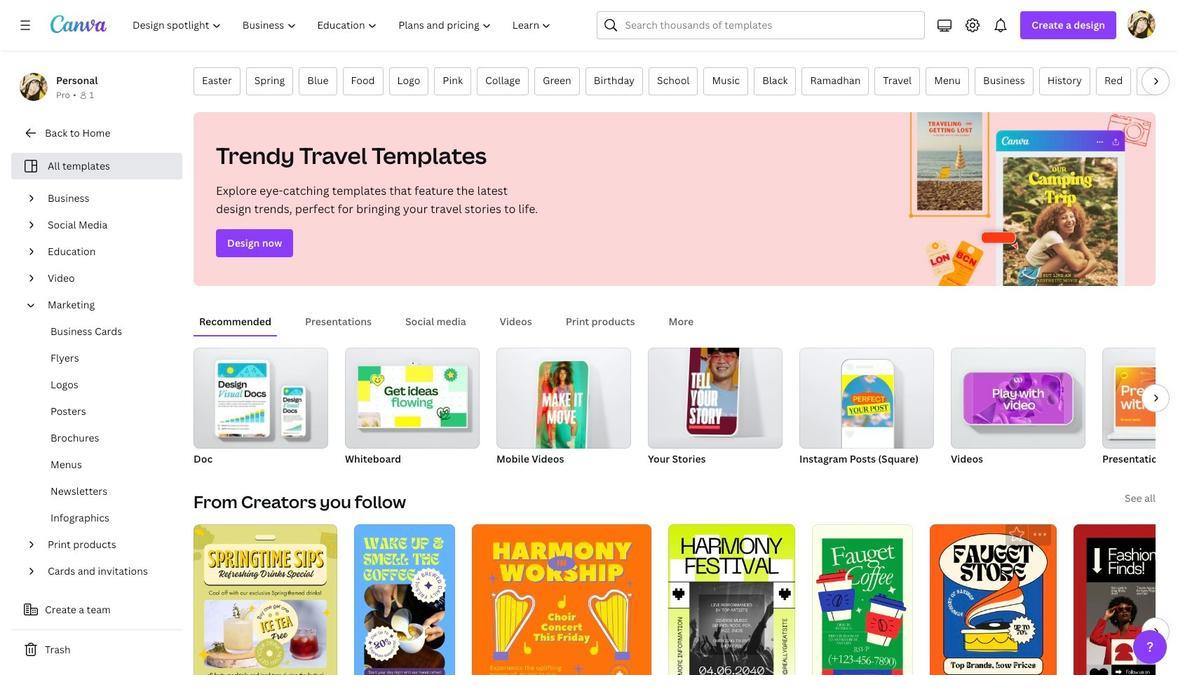 Task type: describe. For each thing, give the bounding box(es) containing it.
trendy travel templates image
[[895, 112, 1156, 286]]

stephanie aranda image
[[1128, 11, 1156, 39]]

red and black geometric fashion instagram story image
[[1074, 525, 1175, 676]]

green and red flat design coffee instagram story image
[[812, 525, 913, 676]]

Search search field
[[625, 12, 917, 39]]

orange and blue hand drawn music store flyer image
[[930, 525, 1057, 676]]

blue purple flat design coffee discount instagram story image
[[354, 525, 455, 676]]

light green yellow modern coffee shop promo instagram ad image
[[194, 525, 337, 676]]

orange yellow hand drawn music festival instagram post image
[[472, 525, 652, 676]]



Task type: locate. For each thing, give the bounding box(es) containing it.
your story image
[[687, 340, 740, 435], [648, 348, 783, 449]]

mobile video image
[[497, 348, 631, 449], [535, 361, 589, 457]]

yellow and black modern festival flyer image
[[668, 525, 796, 676]]

top level navigation element
[[123, 11, 564, 39]]

doc image
[[194, 348, 328, 449], [194, 348, 328, 449]]

whiteboard image
[[345, 348, 480, 449], [358, 367, 467, 427]]

presentation (16:9) image
[[1103, 348, 1179, 449], [1116, 368, 1179, 427]]

instagram post (square) image
[[800, 348, 935, 449], [842, 375, 894, 428]]

video image
[[951, 348, 1086, 449], [973, 373, 1064, 425]]

None search field
[[597, 11, 926, 39]]



Task type: vqa. For each thing, say whether or not it's contained in the screenshot.
Audio
no



